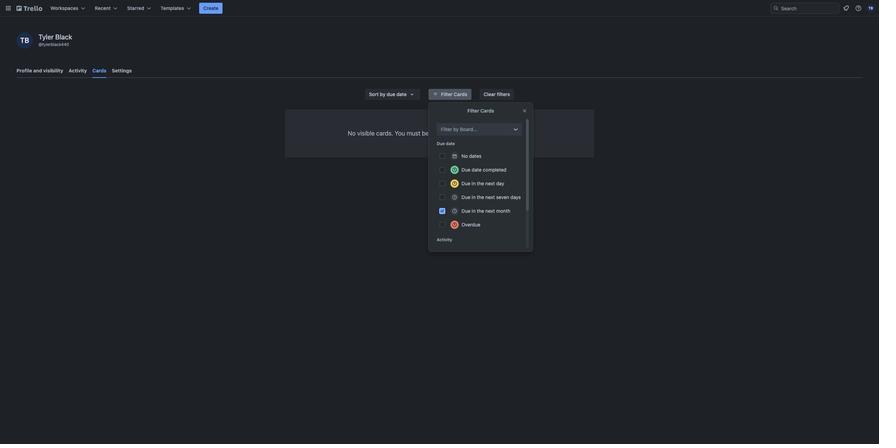 Task type: locate. For each thing, give the bounding box(es) containing it.
filters
[[497, 91, 510, 97]]

card
[[461, 130, 474, 137]]

no for no visible cards. you must be added to a card for it to appear here.
[[348, 130, 356, 137]]

by inside sort by due date dropdown button
[[380, 91, 385, 97]]

1 horizontal spatial by
[[453, 126, 459, 132]]

next
[[485, 181, 495, 186], [485, 194, 495, 200], [485, 208, 495, 214]]

due down "no visible cards. you must be added to a card for it to appear here."
[[437, 141, 445, 146]]

date for due date
[[446, 141, 455, 146]]

day
[[496, 181, 504, 186]]

visible
[[357, 130, 375, 137]]

due in the next month
[[462, 208, 510, 214]]

filter
[[441, 91, 453, 97], [467, 108, 479, 114], [441, 126, 452, 132]]

1 horizontal spatial date
[[446, 141, 455, 146]]

to left a on the top right
[[450, 130, 455, 137]]

added
[[430, 130, 448, 137]]

next left seven
[[485, 194, 495, 200]]

sort by due date button
[[365, 89, 420, 100]]

0 vertical spatial next
[[485, 181, 495, 186]]

0 vertical spatial the
[[477, 181, 484, 186]]

2 vertical spatial next
[[485, 208, 495, 214]]

0 horizontal spatial date
[[397, 91, 407, 97]]

no left visible
[[348, 130, 356, 137]]

tyler black (tylerblack440) image
[[867, 4, 875, 12]]

0 vertical spatial no
[[348, 130, 356, 137]]

profile and visibility link
[[16, 65, 63, 77]]

0 horizontal spatial activity
[[69, 68, 87, 73]]

1 vertical spatial date
[[446, 141, 455, 146]]

by left due
[[380, 91, 385, 97]]

workspaces button
[[46, 3, 89, 14]]

2 the from the top
[[477, 194, 484, 200]]

0 horizontal spatial filter cards
[[441, 91, 467, 97]]

no for no dates
[[462, 153, 468, 159]]

1 vertical spatial filter cards
[[467, 108, 494, 114]]

due up overdue
[[462, 208, 470, 214]]

no
[[348, 130, 356, 137], [462, 153, 468, 159]]

board...
[[460, 126, 477, 132]]

1 vertical spatial the
[[477, 194, 484, 200]]

create button
[[199, 3, 223, 14]]

date
[[397, 91, 407, 97], [446, 141, 455, 146], [472, 167, 482, 173]]

by
[[380, 91, 385, 97], [453, 126, 459, 132]]

back to home image
[[16, 3, 42, 14]]

filter inside "button"
[[441, 91, 453, 97]]

in up overdue
[[472, 208, 476, 214]]

0 vertical spatial filter cards
[[441, 91, 467, 97]]

visibility
[[43, 68, 63, 73]]

date right due
[[397, 91, 407, 97]]

1 next from the top
[[485, 181, 495, 186]]

the down the due date completed
[[477, 181, 484, 186]]

2 vertical spatial cards
[[480, 108, 494, 114]]

no left dates
[[462, 153, 468, 159]]

for
[[475, 130, 483, 137]]

the up overdue
[[477, 208, 484, 214]]

date down dates
[[472, 167, 482, 173]]

by left card
[[453, 126, 459, 132]]

0 horizontal spatial cards
[[92, 68, 106, 73]]

2 vertical spatial filter
[[441, 126, 452, 132]]

due date completed
[[462, 167, 506, 173]]

2 horizontal spatial cards
[[480, 108, 494, 114]]

2 next from the top
[[485, 194, 495, 200]]

1 vertical spatial next
[[485, 194, 495, 200]]

1 vertical spatial no
[[462, 153, 468, 159]]

2 vertical spatial in
[[472, 208, 476, 214]]

due
[[437, 141, 445, 146], [462, 167, 470, 173], [462, 181, 470, 186], [462, 194, 470, 200], [462, 208, 470, 214]]

0 vertical spatial in
[[472, 181, 476, 186]]

2 vertical spatial date
[[472, 167, 482, 173]]

2 in from the top
[[472, 194, 476, 200]]

tyler black @ tylerblack440
[[38, 33, 72, 47]]

it
[[484, 130, 488, 137]]

0 vertical spatial by
[[380, 91, 385, 97]]

in for due in the next day
[[472, 181, 476, 186]]

the for month
[[477, 208, 484, 214]]

2 to from the left
[[489, 130, 495, 137]]

by for filter
[[453, 126, 459, 132]]

completed
[[483, 167, 506, 173]]

1 horizontal spatial no
[[462, 153, 468, 159]]

in down due in the next day
[[472, 194, 476, 200]]

due down no dates
[[462, 167, 470, 173]]

due for due date
[[437, 141, 445, 146]]

2 horizontal spatial date
[[472, 167, 482, 173]]

cards left clear
[[454, 91, 467, 97]]

settings link
[[112, 65, 132, 77]]

date down "no visible cards. you must be added to a card for it to appear here."
[[446, 141, 455, 146]]

next left day
[[485, 181, 495, 186]]

must
[[407, 130, 420, 137]]

sort
[[369, 91, 379, 97]]

to right it
[[489, 130, 495, 137]]

due in the next day
[[462, 181, 504, 186]]

recent
[[95, 5, 111, 11]]

the
[[477, 181, 484, 186], [477, 194, 484, 200], [477, 208, 484, 214]]

next for day
[[485, 181, 495, 186]]

1 horizontal spatial to
[[489, 130, 495, 137]]

no dates
[[462, 153, 481, 159]]

0 horizontal spatial by
[[380, 91, 385, 97]]

due
[[387, 91, 395, 97]]

search image
[[773, 5, 779, 11]]

3 in from the top
[[472, 208, 476, 214]]

filter cards
[[441, 91, 467, 97], [467, 108, 494, 114]]

0 vertical spatial filter
[[441, 91, 453, 97]]

3 the from the top
[[477, 208, 484, 214]]

templates
[[161, 5, 184, 11]]

1 in from the top
[[472, 181, 476, 186]]

overdue
[[462, 222, 480, 228]]

cards right activity link
[[92, 68, 106, 73]]

due in the next seven days
[[462, 194, 521, 200]]

1 vertical spatial cards
[[454, 91, 467, 97]]

to
[[450, 130, 455, 137], [489, 130, 495, 137]]

in down the due date completed
[[472, 181, 476, 186]]

due down due in the next day
[[462, 194, 470, 200]]

0 vertical spatial date
[[397, 91, 407, 97]]

0 horizontal spatial no
[[348, 130, 356, 137]]

in
[[472, 181, 476, 186], [472, 194, 476, 200], [472, 208, 476, 214]]

due for due date completed
[[462, 167, 470, 173]]

activity
[[69, 68, 87, 73], [437, 237, 452, 242]]

due down the due date completed
[[462, 181, 470, 186]]

tylerblack440
[[42, 42, 69, 47]]

1 vertical spatial in
[[472, 194, 476, 200]]

1 the from the top
[[477, 181, 484, 186]]

1 vertical spatial by
[[453, 126, 459, 132]]

due for due in the next day
[[462, 181, 470, 186]]

2 vertical spatial the
[[477, 208, 484, 214]]

the down due in the next day
[[477, 194, 484, 200]]

1 horizontal spatial cards
[[454, 91, 467, 97]]

3 next from the top
[[485, 208, 495, 214]]

activity link
[[69, 65, 87, 77]]

primary element
[[0, 0, 879, 16]]

a
[[457, 130, 460, 137]]

1 vertical spatial activity
[[437, 237, 452, 242]]

cards
[[92, 68, 106, 73], [454, 91, 467, 97], [480, 108, 494, 114]]

cards down clear
[[480, 108, 494, 114]]

0 horizontal spatial to
[[450, 130, 455, 137]]

next left month
[[485, 208, 495, 214]]

settings
[[112, 68, 132, 73]]



Task type: describe. For each thing, give the bounding box(es) containing it.
due for due in the next seven days
[[462, 194, 470, 200]]

due date
[[437, 141, 455, 146]]

the for seven
[[477, 194, 484, 200]]

1 horizontal spatial activity
[[437, 237, 452, 242]]

1 vertical spatial filter
[[467, 108, 479, 114]]

@
[[38, 42, 42, 47]]

starred
[[127, 5, 144, 11]]

clear filters button
[[480, 89, 514, 100]]

create
[[203, 5, 218, 11]]

by for sort
[[380, 91, 385, 97]]

workspaces
[[50, 5, 78, 11]]

1 to from the left
[[450, 130, 455, 137]]

days
[[511, 194, 521, 200]]

tyler
[[38, 33, 54, 41]]

0 vertical spatial cards
[[92, 68, 106, 73]]

filter by board...
[[441, 126, 477, 132]]

close popover image
[[522, 108, 527, 114]]

in for due in the next month
[[472, 208, 476, 214]]

in for due in the next seven days
[[472, 194, 476, 200]]

filter cards button
[[429, 89, 471, 100]]

profile
[[16, 68, 32, 73]]

starred button
[[123, 3, 155, 14]]

0 notifications image
[[842, 4, 850, 12]]

appear
[[497, 130, 516, 137]]

dates
[[469, 153, 481, 159]]

due for due in the next month
[[462, 208, 470, 214]]

1 horizontal spatial filter cards
[[467, 108, 494, 114]]

month
[[496, 208, 510, 214]]

you
[[395, 130, 405, 137]]

cards inside "button"
[[454, 91, 467, 97]]

black
[[55, 33, 72, 41]]

next for seven
[[485, 194, 495, 200]]

date inside dropdown button
[[397, 91, 407, 97]]

and
[[33, 68, 42, 73]]

here.
[[517, 130, 531, 137]]

cards link
[[92, 65, 106, 78]]

filter cards inside "button"
[[441, 91, 467, 97]]

sort by due date
[[369, 91, 407, 97]]

be
[[422, 130, 429, 137]]

recent button
[[91, 3, 122, 14]]

clear
[[484, 91, 496, 97]]

0 vertical spatial activity
[[69, 68, 87, 73]]

tyler black (tylerblack440) image
[[16, 32, 33, 49]]

clear filters
[[484, 91, 510, 97]]

date for due date completed
[[472, 167, 482, 173]]

next for month
[[485, 208, 495, 214]]

open information menu image
[[855, 5, 862, 12]]

the for day
[[477, 181, 484, 186]]

cards.
[[376, 130, 393, 137]]

profile and visibility
[[16, 68, 63, 73]]

no visible cards. you must be added to a card for it to appear here.
[[348, 130, 531, 137]]

seven
[[496, 194, 509, 200]]

templates button
[[156, 3, 195, 14]]

Search field
[[779, 3, 839, 13]]



Task type: vqa. For each thing, say whether or not it's contained in the screenshot.
Search field
yes



